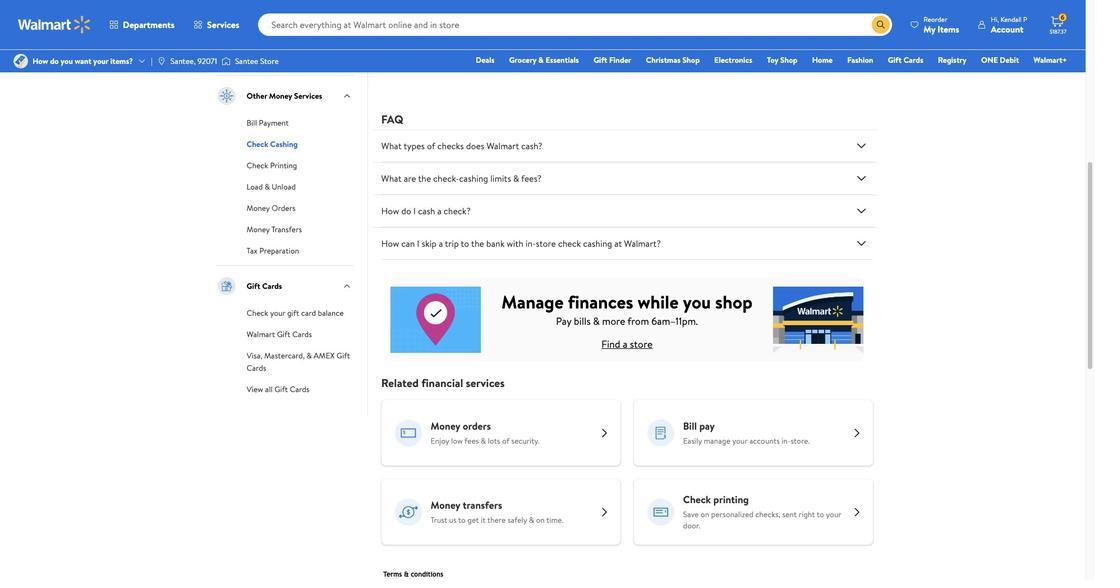 Task type: vqa. For each thing, say whether or not it's contained in the screenshot.
first Product GROUP from the right
no



Task type: describe. For each thing, give the bounding box(es) containing it.
grocery & essentials
[[509, 54, 579, 66]]

find a store
[[602, 337, 653, 351]]

p
[[1024, 14, 1028, 24]]

check
[[558, 238, 581, 250]]

92071
[[198, 56, 217, 67]]

0 horizontal spatial cashing
[[459, 172, 488, 185]]

other money services image
[[215, 85, 238, 107]]

account
[[991, 23, 1024, 35]]

bill for payment
[[247, 117, 257, 129]]

electronics link
[[709, 54, 758, 66]]

money transfers trust us to get it there safely & on time.
[[431, 499, 564, 526]]

time.
[[547, 515, 564, 526]]

& inside manage finances while you shop pay bills & more from 6am–11pm.
[[593, 314, 600, 328]]

check?
[[444, 205, 471, 217]]

deals
[[476, 54, 495, 66]]

departments button
[[100, 11, 184, 38]]

gift finder
[[594, 54, 632, 66]]

gift left 'finder' at top
[[594, 54, 607, 66]]

toy
[[767, 54, 779, 66]]

check for your
[[247, 308, 268, 319]]

finances
[[568, 289, 634, 314]]

it
[[481, 515, 486, 526]]

& right load
[[265, 181, 270, 193]]

check printing save on personalized checks, sent right to your door.
[[683, 493, 842, 532]]

your inside check printing save on personalized checks, sent right to your door.
[[826, 509, 842, 520]]

easily
[[683, 436, 702, 447]]

services button
[[184, 11, 249, 38]]

bill for pay
[[683, 419, 697, 433]]

essentials
[[546, 54, 579, 66]]

walmart gift cards link
[[247, 328, 312, 340]]

what for what are the check-cashing limits & fees?
[[381, 172, 402, 185]]

enjoy
[[431, 436, 449, 447]]

shop
[[716, 289, 753, 314]]

back
[[592, 32, 612, 46]]

money orders enjoy low fees & lots of security.
[[431, 419, 540, 447]]

all
[[265, 384, 273, 395]]

amex
[[314, 350, 335, 361]]

green
[[247, 34, 268, 45]]

get
[[468, 515, 479, 526]]

how can i skip a trip to the bank with in-store check cashing at walmart? image
[[855, 237, 869, 250]]

manage
[[704, 436, 731, 447]]

do for i
[[401, 205, 411, 217]]

debit with rewards get 3% cash back at walmart. terms apply
[[536, 7, 718, 46]]

money for transfers
[[247, 224, 270, 235]]

registry link
[[933, 54, 972, 66]]

one debit
[[981, 54, 1019, 66]]

of inside money orders enjoy low fees & lots of security.
[[502, 436, 510, 447]]

cards down the moneycard
[[307, 55, 326, 66]]

gift inside visa, mastercard, & amex gift cards
[[337, 350, 350, 361]]

fashion
[[848, 54, 874, 66]]

more
[[602, 314, 625, 328]]

you inside manage finances while you shop pay bills & more from 6am–11pm.
[[683, 289, 711, 314]]

terms
[[666, 32, 692, 46]]

walmart.
[[625, 32, 664, 46]]

deals link
[[471, 54, 500, 66]]

a for check?
[[437, 205, 442, 217]]

orders
[[272, 203, 296, 214]]

load
[[247, 181, 263, 193]]

on inside check printing save on personalized checks, sent right to your door.
[[701, 509, 710, 520]]

check printing
[[247, 160, 297, 171]]

visa, mastercard, & amex gift cards
[[247, 350, 350, 374]]

debit inside debit with rewards get 3% cash back at walmart. terms apply
[[553, 7, 597, 32]]

cash?
[[521, 140, 543, 152]]

3%
[[555, 32, 568, 46]]

a for trip
[[439, 238, 443, 250]]

christmas
[[646, 54, 681, 66]]

cards inside visa, mastercard, & amex gift cards
[[247, 363, 266, 374]]

how for how do you want your items?
[[33, 56, 48, 67]]

checks
[[438, 140, 464, 152]]

reorder my items
[[924, 14, 960, 35]]

check printing link
[[247, 159, 297, 171]]

money for orders
[[247, 203, 270, 214]]

santee store
[[235, 56, 279, 67]]

bills
[[574, 314, 591, 328]]

financial
[[422, 376, 463, 391]]

gift right gift cards 'icon'
[[247, 281, 260, 292]]

i for do
[[414, 205, 416, 217]]

walmart?
[[624, 238, 661, 250]]

shop for christmas shop
[[683, 54, 700, 66]]

1 horizontal spatial services
[[294, 90, 322, 102]]

1 one from the left
[[981, 54, 998, 66]]

walmart moneycard link
[[247, 11, 317, 24]]

pay
[[556, 314, 572, 328]]

right
[[799, 509, 815, 520]]

departments
[[123, 19, 175, 31]]

reorder
[[924, 14, 948, 24]]

search icon image
[[877, 20, 886, 29]]

visa,
[[247, 350, 262, 361]]

home
[[812, 54, 833, 66]]

2 vertical spatial a
[[623, 337, 628, 351]]

how do i cash a check?
[[381, 205, 471, 217]]

walmart moneycard
[[247, 12, 317, 24]]

fashion link
[[843, 54, 879, 66]]

your right "want"
[[93, 56, 109, 67]]

money for orders
[[431, 419, 460, 433]]

limits
[[490, 172, 511, 185]]

walmart for walmart gift cards
[[247, 329, 275, 340]]

items?
[[110, 56, 133, 67]]

balance
[[318, 308, 344, 319]]

moneycard
[[277, 12, 317, 24]]

money transfers. trust us to get it there safely and on time. learn more. image
[[395, 499, 422, 526]]

while
[[638, 289, 679, 314]]

security.
[[511, 436, 540, 447]]

services
[[466, 376, 505, 391]]

gift up mastercard,
[[277, 329, 291, 340]]

walmart image
[[18, 16, 91, 34]]

0 vertical spatial the
[[418, 172, 431, 185]]

hi,
[[991, 14, 999, 24]]

0 horizontal spatial gift cards
[[247, 281, 282, 292]]

christmas shop link
[[641, 54, 705, 66]]

to right trip
[[461, 238, 469, 250]]

toy shop
[[767, 54, 798, 66]]

walmart+
[[1034, 54, 1068, 66]]

bill payment
[[247, 117, 289, 129]]

 image for santee, 92071
[[157, 57, 166, 66]]

orders
[[463, 419, 491, 433]]

grocery & essentials link
[[504, 54, 584, 66]]

to inside check printing save on personalized checks, sent right to your door.
[[817, 509, 824, 520]]

gift finder link
[[589, 54, 637, 66]]

& inside visa, mastercard, & amex gift cards
[[307, 350, 312, 361]]

your inside check your gift card balance "link"
[[270, 308, 285, 319]]

check cashing link
[[247, 138, 298, 150]]

christmas shop
[[646, 54, 700, 66]]



Task type: locate. For each thing, give the bounding box(es) containing it.
fees
[[465, 436, 479, 447]]

load & unload
[[247, 181, 296, 193]]

other
[[247, 90, 267, 102]]

0 vertical spatial how
[[33, 56, 48, 67]]

registry
[[938, 54, 967, 66]]

1 vertical spatial do
[[401, 205, 411, 217]]

what are the check-cashing limits & fees? image
[[855, 172, 869, 185]]

cashing right 'check'
[[583, 238, 612, 250]]

1 vertical spatial gift cards
[[247, 281, 282, 292]]

what types of checks does walmart cash? image
[[855, 139, 869, 153]]

1 vertical spatial cashing
[[583, 238, 612, 250]]

2 what from the top
[[381, 172, 402, 185]]

bill payment link
[[247, 116, 289, 129]]

1 horizontal spatial get
[[607, 55, 623, 69]]

& left "lots"
[[481, 436, 486, 447]]

check down bill payment
[[247, 139, 268, 150]]

fees?
[[521, 172, 542, 185]]

money transfers
[[247, 224, 302, 235]]

store left 'check'
[[536, 238, 556, 250]]

1 horizontal spatial the
[[471, 238, 484, 250]]

1 horizontal spatial of
[[502, 436, 510, 447]]

a left trip
[[439, 238, 443, 250]]

accounts
[[750, 436, 780, 447]]

0 vertical spatial of
[[427, 140, 435, 152]]

0 vertical spatial services
[[207, 19, 239, 31]]

gift right 'amex'
[[337, 350, 350, 361]]

debit for one debit
[[1000, 54, 1019, 66]]

gift
[[287, 308, 299, 319]]

debit up essentials
[[553, 7, 597, 32]]

manage
[[502, 289, 564, 314]]

money right other
[[269, 90, 292, 102]]

debit for reloadable debit cards
[[286, 55, 305, 66]]

0 horizontal spatial with
[[507, 238, 524, 250]]

a right find
[[623, 337, 628, 351]]

0 horizontal spatial i
[[414, 205, 416, 217]]

to
[[461, 238, 469, 250], [817, 509, 824, 520], [458, 515, 466, 526]]

1 vertical spatial bill
[[683, 419, 697, 433]]

0 vertical spatial bill
[[247, 117, 257, 129]]

shop down terms
[[683, 54, 700, 66]]

to right us
[[458, 515, 466, 526]]

money for transfers
[[431, 499, 460, 513]]

lots
[[488, 436, 500, 447]]

green dot link
[[247, 33, 283, 45]]

mastercard,
[[264, 350, 305, 361]]

check inside check printing save on personalized checks, sent right to your door.
[[683, 493, 711, 507]]

1 vertical spatial services
[[294, 90, 322, 102]]

 image right the '|'
[[157, 57, 166, 66]]

of
[[427, 140, 435, 152], [502, 436, 510, 447]]

at
[[614, 32, 623, 46], [615, 238, 622, 250]]

0 vertical spatial gift cards
[[888, 54, 924, 66]]

finder
[[609, 54, 632, 66]]

what types of checks does walmart cash?
[[381, 140, 543, 152]]

on left time.
[[536, 515, 545, 526]]

|
[[151, 56, 153, 67]]

view all gift cards
[[247, 384, 310, 395]]

your inside the bill pay easily manage your accounts in-store.
[[733, 436, 748, 447]]

cash inside debit with rewards get 3% cash back at walmart. terms apply
[[570, 32, 589, 46]]

gift cards down tax preparation
[[247, 281, 282, 292]]

you left "want"
[[61, 56, 73, 67]]

cards down visa, mastercard, & amex gift cards
[[290, 384, 310, 395]]

what left are
[[381, 172, 402, 185]]

2 shop from the left
[[781, 54, 798, 66]]

debit down account
[[1000, 54, 1019, 66]]

&
[[539, 54, 544, 66], [513, 172, 519, 185], [265, 181, 270, 193], [593, 314, 600, 328], [307, 350, 312, 361], [481, 436, 486, 447], [529, 515, 534, 526]]

& right bills
[[593, 314, 600, 328]]

0 vertical spatial a
[[437, 205, 442, 217]]

1 horizontal spatial i
[[417, 238, 420, 250]]

check-
[[433, 172, 459, 185]]

& inside money transfers trust us to get it there safely & on time.
[[529, 515, 534, 526]]

2 vertical spatial how
[[381, 238, 399, 250]]

1 vertical spatial with
[[507, 238, 524, 250]]

check up load
[[247, 160, 268, 171]]

with inside debit with rewards get 3% cash back at walmart. terms apply
[[601, 7, 636, 32]]

1 vertical spatial what
[[381, 172, 402, 185]]

0 vertical spatial at
[[614, 32, 623, 46]]

your
[[93, 56, 109, 67], [270, 308, 285, 319], [733, 436, 748, 447], [826, 509, 842, 520]]

to inside money transfers trust us to get it there safely & on time.
[[458, 515, 466, 526]]

money down load
[[247, 203, 270, 214]]

 image right the 92071
[[222, 56, 231, 67]]

debit with rewards. get 3% cash back at walmart. terms apply. image
[[390, 0, 864, 80]]

cash
[[570, 32, 589, 46], [418, 205, 435, 217]]

0 vertical spatial store
[[536, 238, 556, 250]]

do
[[50, 56, 59, 67], [401, 205, 411, 217]]

walmart for walmart moneycard
[[247, 12, 275, 24]]

personalized
[[711, 509, 754, 520]]

1 horizontal spatial you
[[683, 289, 711, 314]]

check for printing
[[247, 160, 268, 171]]

get inside debit with rewards get 3% cash back at walmart. terms apply
[[536, 32, 553, 46]]

0 horizontal spatial  image
[[157, 57, 166, 66]]

& inside money orders enjoy low fees & lots of security.
[[481, 436, 486, 447]]

0 horizontal spatial you
[[61, 56, 73, 67]]

gift right 'all'
[[275, 384, 288, 395]]

1 vertical spatial at
[[615, 238, 622, 250]]

1 horizontal spatial gift cards
[[888, 54, 924, 66]]

0 horizontal spatial do
[[50, 56, 59, 67]]

check your gift card balance link
[[247, 306, 344, 319]]

walmart right does
[[487, 140, 519, 152]]

to right right
[[817, 509, 824, 520]]

0 horizontal spatial of
[[427, 140, 435, 152]]

1 horizontal spatial do
[[401, 205, 411, 217]]

0 horizontal spatial the
[[418, 172, 431, 185]]

toy shop link
[[762, 54, 803, 66]]

services inside the "services" 'popup button'
[[207, 19, 239, 31]]

0 horizontal spatial cash
[[418, 205, 435, 217]]

1 vertical spatial a
[[439, 238, 443, 250]]

1 vertical spatial in-
[[782, 436, 791, 447]]

cash right 3%
[[570, 32, 589, 46]]

money orders. enjoy low fees and lots of security. learn more. image
[[395, 420, 422, 447]]

are
[[404, 172, 416, 185]]

debit
[[553, 7, 597, 32], [1000, 54, 1019, 66], [286, 55, 305, 66]]

cashing
[[459, 172, 488, 185], [583, 238, 612, 250]]

bill pay. easily manage your accounts in-store. learn more. image
[[647, 420, 674, 447]]

i down are
[[414, 205, 416, 217]]

door.
[[683, 520, 701, 532]]

0 horizontal spatial on
[[536, 515, 545, 526]]

1 what from the top
[[381, 140, 402, 152]]

& right grocery
[[539, 54, 544, 66]]

0 horizontal spatial shop
[[683, 54, 700, 66]]

1 vertical spatial store
[[630, 337, 653, 351]]

my
[[924, 23, 936, 35]]

debit right store on the left top
[[286, 55, 305, 66]]

does
[[466, 140, 485, 152]]

what for what types of checks does walmart cash?
[[381, 140, 402, 152]]

can
[[401, 238, 415, 250]]

0 vertical spatial in-
[[526, 238, 536, 250]]

1 horizontal spatial cashing
[[583, 238, 612, 250]]

view
[[247, 384, 263, 395]]

2 vertical spatial walmart
[[247, 329, 275, 340]]

printing
[[270, 160, 297, 171]]

in- inside the bill pay easily manage your accounts in-store.
[[782, 436, 791, 447]]

do left "want"
[[50, 56, 59, 67]]

kendall
[[1001, 14, 1022, 24]]

1 vertical spatial i
[[417, 238, 420, 250]]

i
[[414, 205, 416, 217], [417, 238, 420, 250]]

1 vertical spatial you
[[683, 289, 711, 314]]

do for you
[[50, 56, 59, 67]]

save
[[683, 509, 699, 520]]

cards up check your gift card balance "link"
[[262, 281, 282, 292]]

walmart up green dot link on the left
[[247, 12, 275, 24]]

other money services
[[247, 90, 322, 102]]

hi, kendall p account
[[991, 14, 1028, 35]]

1 at from the top
[[614, 32, 623, 46]]

check up walmart gift cards link
[[247, 308, 268, 319]]

1 vertical spatial of
[[502, 436, 510, 447]]

money transfers link
[[247, 223, 302, 235]]

reloadable
[[247, 55, 284, 66]]

card
[[301, 308, 316, 319]]

what left types
[[381, 140, 402, 152]]

how do i cash a check? image
[[855, 204, 869, 218]]

1 horizontal spatial with
[[601, 7, 636, 32]]

in- right accounts
[[782, 436, 791, 447]]

1 vertical spatial cash
[[418, 205, 435, 217]]

0 vertical spatial get
[[536, 32, 553, 46]]

manage your finances while you shop. pay bills and more from six am to eleven pm. find a store. image
[[390, 287, 864, 353]]

do up can
[[401, 205, 411, 217]]

0 horizontal spatial get
[[536, 32, 553, 46]]

$187.37
[[1050, 28, 1067, 35]]

view all gift cards link
[[247, 383, 310, 395]]

walmart up visa,
[[247, 329, 275, 340]]

cashing left limits
[[459, 172, 488, 185]]

cards down card
[[292, 329, 312, 340]]

with up 'finder' at top
[[601, 7, 636, 32]]

at right back
[[614, 32, 623, 46]]

gift right the fashion link
[[888, 54, 902, 66]]

gift cards link
[[883, 54, 929, 66]]

grocery
[[509, 54, 537, 66]]

related
[[381, 376, 419, 391]]

you left the shop at the right of the page
[[683, 289, 711, 314]]

in- right bank
[[526, 238, 536, 250]]

0 vertical spatial what
[[381, 140, 402, 152]]

santee, 92071
[[171, 56, 217, 67]]

1 vertical spatial how
[[381, 205, 399, 217]]

your left gift
[[270, 308, 285, 319]]

on right save
[[701, 509, 710, 520]]

bill up easily
[[683, 419, 697, 433]]

i for can
[[417, 238, 420, 250]]

shop for toy shop
[[781, 54, 798, 66]]

on inside money transfers trust us to get it there safely & on time.
[[536, 515, 545, 526]]

2 one from the left
[[626, 55, 648, 69]]

cashing
[[270, 139, 298, 150]]

2 horizontal spatial debit
[[1000, 54, 1019, 66]]

walmart
[[247, 12, 275, 24], [487, 140, 519, 152], [247, 329, 275, 340]]

0 horizontal spatial bill
[[247, 117, 257, 129]]

visa, mastercard, & amex gift cards link
[[247, 349, 350, 374]]

1 vertical spatial walmart
[[487, 140, 519, 152]]

0 vertical spatial i
[[414, 205, 416, 217]]

 image
[[13, 54, 28, 68]]

at left walmart?
[[615, 238, 622, 250]]

1 shop from the left
[[683, 54, 700, 66]]

cards down visa,
[[247, 363, 266, 374]]

how for how can i skip a trip to the bank with in-store check cashing at walmart?
[[381, 238, 399, 250]]

the right are
[[418, 172, 431, 185]]

how do you want your items?
[[33, 56, 133, 67]]

& left fees?
[[513, 172, 519, 185]]

Search search field
[[258, 13, 892, 36]]

check for cashing
[[247, 139, 268, 150]]

your right right
[[826, 509, 842, 520]]

money up enjoy
[[431, 419, 460, 433]]

gift cards image
[[215, 275, 238, 297]]

check for printing
[[683, 493, 711, 507]]

0 vertical spatial with
[[601, 7, 636, 32]]

1 horizontal spatial on
[[701, 509, 710, 520]]

cards
[[904, 54, 924, 66], [307, 55, 326, 66], [262, 281, 282, 292], [292, 329, 312, 340], [247, 363, 266, 374], [290, 384, 310, 395]]

money up the trust
[[431, 499, 460, 513]]

1 vertical spatial the
[[471, 238, 484, 250]]

store down from
[[630, 337, 653, 351]]

check printing. save on personalized checks, sent right to your door. learn more. image
[[647, 499, 674, 526]]

& right safely
[[529, 515, 534, 526]]

low
[[451, 436, 463, 447]]

0 vertical spatial cashing
[[459, 172, 488, 185]]

faq
[[381, 112, 403, 127]]

get one
[[607, 55, 648, 69]]

money
[[269, 90, 292, 102], [247, 203, 270, 214], [247, 224, 270, 235], [431, 419, 460, 433], [431, 499, 460, 513]]

tax preparation link
[[247, 244, 299, 256]]

of right types
[[427, 140, 435, 152]]

0 vertical spatial you
[[61, 56, 73, 67]]

1 horizontal spatial one
[[981, 54, 998, 66]]

& left 'amex'
[[307, 350, 312, 361]]

1 horizontal spatial in-
[[782, 436, 791, 447]]

money orders link
[[247, 201, 296, 214]]

types
[[404, 140, 425, 152]]

tax
[[247, 245, 258, 256]]

 image
[[222, 56, 231, 67], [157, 57, 166, 66]]

check up save
[[683, 493, 711, 507]]

0 horizontal spatial services
[[207, 19, 239, 31]]

items
[[938, 23, 960, 35]]

shop inside "link"
[[781, 54, 798, 66]]

0 horizontal spatial store
[[536, 238, 556, 250]]

us
[[449, 515, 457, 526]]

cards left registry in the top of the page
[[904, 54, 924, 66]]

1 horizontal spatial store
[[630, 337, 653, 351]]

6
[[1061, 12, 1065, 22]]

1 vertical spatial get
[[607, 55, 623, 69]]

1 horizontal spatial bill
[[683, 419, 697, 433]]

0 horizontal spatial one
[[626, 55, 648, 69]]

with
[[601, 7, 636, 32], [507, 238, 524, 250]]

check cashing
[[247, 139, 298, 150]]

the left bank
[[471, 238, 484, 250]]

bill left payment
[[247, 117, 257, 129]]

1 horizontal spatial cash
[[570, 32, 589, 46]]

0 horizontal spatial debit
[[286, 55, 305, 66]]

services down reloadable debit cards
[[294, 90, 322, 102]]

0 vertical spatial walmart
[[247, 12, 275, 24]]

related financial services
[[381, 376, 505, 391]]

Walmart Site-Wide search field
[[258, 13, 892, 36]]

electronics
[[715, 54, 753, 66]]

services up the 92071
[[207, 19, 239, 31]]

money up tax
[[247, 224, 270, 235]]

1 horizontal spatial  image
[[222, 56, 231, 67]]

1 horizontal spatial shop
[[781, 54, 798, 66]]

what are the check-cashing limits & fees?
[[381, 172, 542, 185]]

gift cards right the fashion link
[[888, 54, 924, 66]]

bill inside the bill pay easily manage your accounts in-store.
[[683, 419, 697, 433]]

how for how do i cash a check?
[[381, 205, 399, 217]]

with right bank
[[507, 238, 524, 250]]

shop right toy
[[781, 54, 798, 66]]

 image for santee store
[[222, 56, 231, 67]]

gift
[[594, 54, 607, 66], [888, 54, 902, 66], [247, 281, 260, 292], [277, 329, 291, 340], [337, 350, 350, 361], [275, 384, 288, 395]]

2 at from the top
[[615, 238, 622, 250]]

money inside money transfers trust us to get it there safely & on time.
[[431, 499, 460, 513]]

0 vertical spatial do
[[50, 56, 59, 67]]

money inside money orders enjoy low fees & lots of security.
[[431, 419, 460, 433]]

i right can
[[417, 238, 420, 250]]

at inside debit with rewards get 3% cash back at walmart. terms apply
[[614, 32, 623, 46]]

1 horizontal spatial debit
[[553, 7, 597, 32]]

your right manage
[[733, 436, 748, 447]]

sent
[[783, 509, 797, 520]]

services
[[207, 19, 239, 31], [294, 90, 322, 102]]

of right "lots"
[[502, 436, 510, 447]]

a left the check?
[[437, 205, 442, 217]]

load & unload link
[[247, 180, 296, 193]]

0 horizontal spatial in-
[[526, 238, 536, 250]]

bank
[[486, 238, 505, 250]]

0 vertical spatial cash
[[570, 32, 589, 46]]

cash left the check?
[[418, 205, 435, 217]]

store
[[260, 56, 279, 67]]

on
[[701, 509, 710, 520], [536, 515, 545, 526]]



